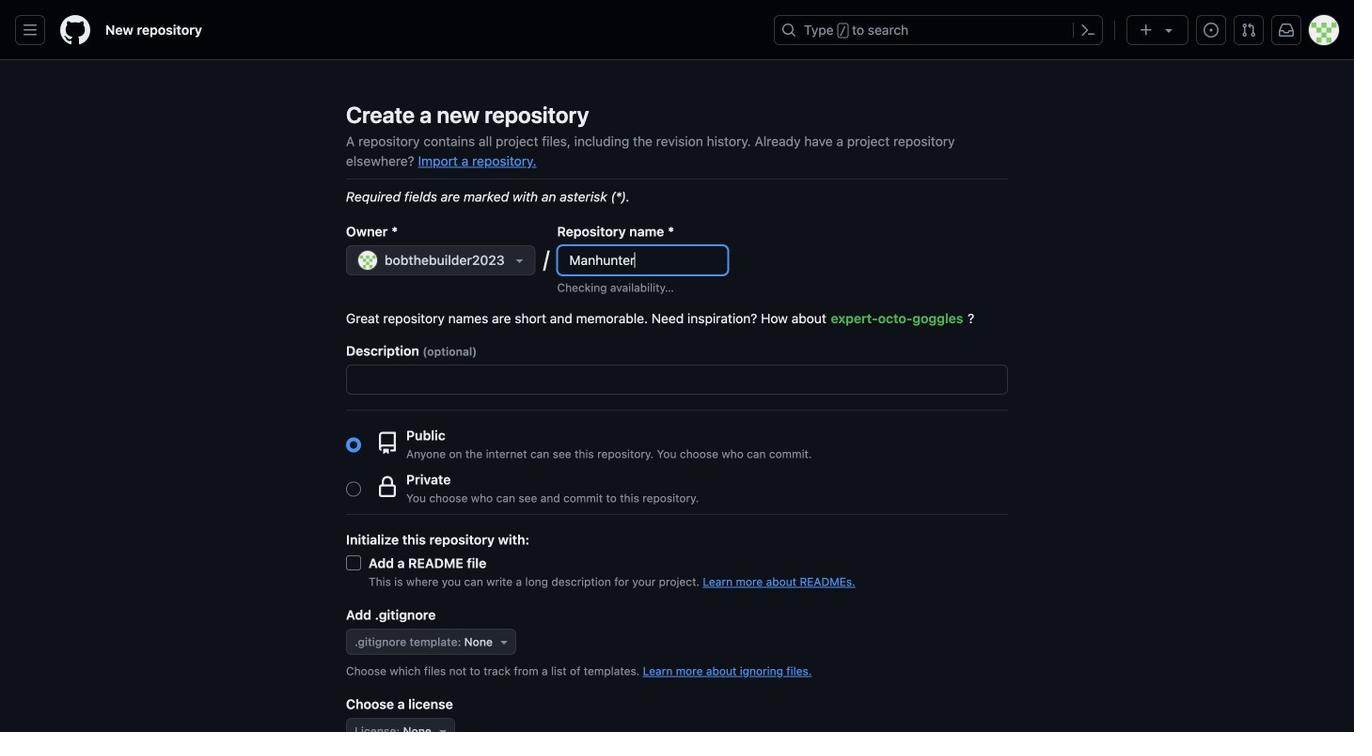 Task type: vqa. For each thing, say whether or not it's contained in the screenshot.
topmost the closed
no



Task type: locate. For each thing, give the bounding box(es) containing it.
git pull request image
[[1242, 23, 1257, 38]]

None radio
[[346, 482, 361, 497]]

None text field
[[558, 246, 728, 275]]

issue opened image
[[1204, 23, 1219, 38]]

lock image
[[376, 476, 399, 499]]

plus image
[[1139, 23, 1154, 38]]

triangle down image
[[1162, 23, 1177, 38], [512, 253, 527, 268], [497, 635, 512, 650], [435, 724, 451, 733]]

None radio
[[346, 438, 361, 453]]

None checkbox
[[346, 556, 361, 571]]



Task type: describe. For each thing, give the bounding box(es) containing it.
repo image
[[376, 432, 399, 455]]

notifications image
[[1279, 23, 1295, 38]]

Description text field
[[347, 366, 1008, 394]]

homepage image
[[60, 15, 90, 45]]

command palette image
[[1081, 23, 1096, 38]]



